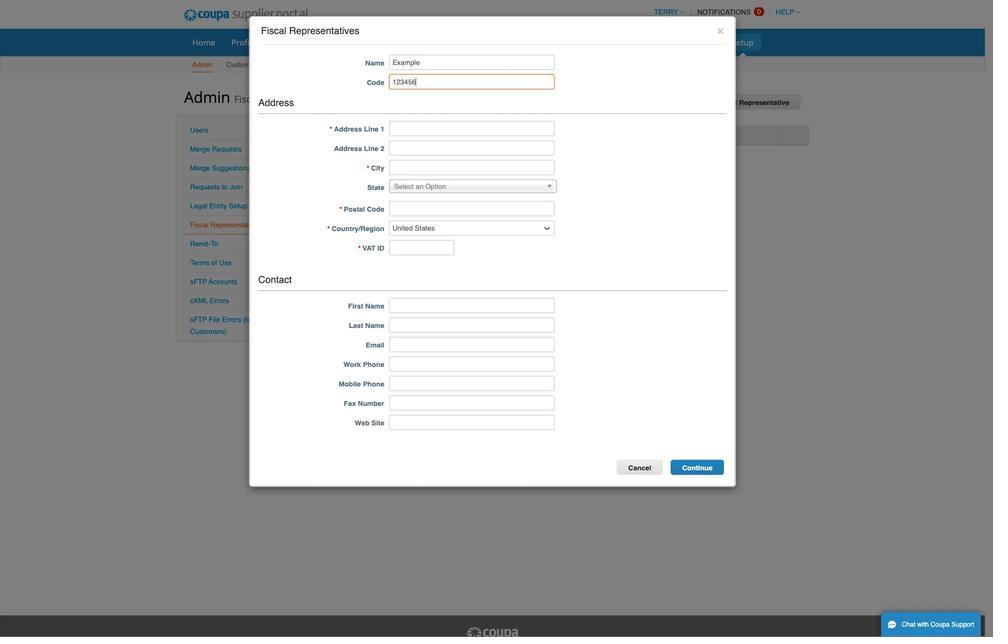 Task type: describe. For each thing, give the bounding box(es) containing it.
terms of use
[[190, 259, 232, 267]]

an
[[416, 182, 424, 191]]

1
[[381, 125, 385, 133]]

legal entity setup
[[190, 202, 247, 210]]

with
[[918, 621, 929, 628]]

* for * vat id
[[358, 244, 361, 252]]

sftp accounts link
[[190, 278, 237, 286]]

customer setup
[[226, 61, 277, 69]]

performance
[[570, 37, 619, 48]]

fiscal representatives link
[[190, 221, 261, 229]]

work
[[344, 360, 361, 369]]

cxml
[[190, 297, 208, 305]]

sftp for sftp file errors (to customers)
[[190, 316, 207, 324]]

terms
[[190, 259, 209, 267]]

vat
[[363, 244, 376, 252]]

chat with coupa support button
[[882, 612, 981, 637]]

admin for admin
[[192, 61, 212, 69]]

name for first name
[[365, 302, 385, 310]]

sftp file errors (to customers)
[[190, 316, 251, 336]]

* country/region
[[327, 225, 385, 233]]

1 name from the top
[[365, 59, 385, 67]]

phone for mobile phone
[[363, 380, 385, 388]]

catalogs
[[486, 37, 518, 48]]

to
[[222, 183, 228, 191]]

admin for admin fiscal representatives
[[184, 86, 230, 107]]

1 vertical spatial country/region
[[332, 225, 385, 233]]

setup link
[[725, 34, 761, 50]]

* for * country/region
[[327, 225, 330, 233]]

entity
[[209, 202, 227, 210]]

suggestions
[[212, 164, 251, 172]]

legal entity setup link
[[190, 202, 247, 210]]

address line 2
[[334, 145, 385, 153]]

0 vertical spatial setup
[[732, 37, 754, 48]]

site
[[372, 419, 385, 427]]

Address Line 2 text field
[[389, 140, 555, 156]]

representatives inside admin fiscal representatives
[[262, 92, 335, 106]]

city
[[371, 164, 385, 172]]

add fiscal representative link
[[691, 94, 801, 110]]

fiscal inside admin fiscal representatives
[[234, 92, 259, 106]]

users
[[190, 126, 209, 134]]

merge for merge requests
[[190, 145, 210, 153]]

chat
[[902, 621, 916, 628]]

merge suggestions link
[[190, 164, 251, 172]]

home
[[192, 37, 215, 48]]

tax
[[498, 132, 510, 140]]

0 vertical spatial errors
[[210, 297, 229, 305]]

first name
[[348, 302, 385, 310]]

users link
[[190, 126, 209, 134]]

business
[[534, 37, 568, 48]]

asn
[[407, 37, 423, 48]]

1 vertical spatial address
[[334, 125, 362, 133]]

home link
[[185, 34, 222, 50]]

× button
[[718, 24, 724, 37]]

0 vertical spatial fiscal representatives
[[261, 25, 360, 36]]

remit-to
[[190, 240, 218, 248]]

use
[[219, 259, 232, 267]]

legal
[[190, 202, 207, 210]]

* for * address line 1
[[330, 125, 333, 133]]

1 vertical spatial setup
[[259, 61, 277, 69]]

fiscal inside 'link'
[[718, 99, 738, 107]]

1 vertical spatial requests
[[190, 183, 220, 191]]

add-
[[685, 37, 702, 48]]

1 horizontal spatial coupa supplier portal image
[[466, 626, 520, 637]]

2 code from the top
[[367, 205, 385, 213]]

cxml errors
[[190, 297, 229, 305]]

select an option
[[394, 182, 446, 191]]

0 vertical spatial representatives
[[289, 25, 360, 36]]

1 vertical spatial fiscal representatives
[[190, 221, 261, 229]]

continue button
[[671, 460, 724, 475]]

1 vertical spatial id
[[378, 244, 385, 252]]

Web Site text field
[[389, 415, 555, 430]]

orders link
[[265, 34, 306, 50]]

number
[[358, 399, 385, 407]]

sourcing link
[[628, 34, 675, 50]]

profile
[[232, 37, 256, 48]]

continue
[[683, 463, 713, 472]]

* for * city
[[367, 164, 370, 172]]

0 vertical spatial country/region
[[366, 132, 419, 140]]

2 vertical spatial representatives
[[211, 221, 261, 229]]

mobile
[[339, 380, 361, 388]]

sftp accounts
[[190, 278, 237, 286]]

service/time sheets link
[[308, 34, 398, 50]]

orders
[[272, 37, 299, 48]]

name for last name
[[365, 321, 385, 330]]

postal
[[344, 205, 365, 213]]

requests to join link
[[190, 183, 243, 191]]

* vat id
[[358, 244, 385, 252]]

merge requests
[[190, 145, 242, 153]]

select an option link
[[389, 179, 557, 193]]



Task type: vqa. For each thing, say whether or not it's contained in the screenshot.
Users
yes



Task type: locate. For each thing, give the bounding box(es) containing it.
chat with coupa support
[[902, 621, 975, 628]]

admin link
[[192, 58, 213, 72]]

fiscal down the customer setup link
[[234, 92, 259, 106]]

web site
[[355, 419, 385, 427]]

0 horizontal spatial coupa supplier portal image
[[176, 2, 316, 29]]

sftp up customers)
[[190, 316, 207, 324]]

0 vertical spatial coupa supplier portal image
[[176, 2, 316, 29]]

id right vat at the left top of page
[[378, 244, 385, 252]]

merge for merge suggestions
[[190, 164, 210, 172]]

address for address
[[258, 97, 294, 108]]

0 horizontal spatial id
[[378, 244, 385, 252]]

1 vertical spatial phone
[[363, 380, 385, 388]]

address down * address line 1 at left
[[334, 145, 362, 153]]

* city
[[367, 164, 385, 172]]

line left 2
[[364, 145, 379, 153]]

1 sftp from the top
[[190, 278, 207, 286]]

2 vertical spatial address
[[334, 145, 362, 153]]

fiscal up "orders" in the top of the page
[[261, 25, 287, 36]]

last
[[349, 321, 364, 330]]

setup right × button
[[732, 37, 754, 48]]

cancel
[[629, 463, 652, 472]]

merge down users
[[190, 145, 210, 153]]

1 vertical spatial coupa supplier portal image
[[466, 626, 520, 637]]

1 code from the top
[[367, 78, 385, 86]]

invoices
[[439, 37, 470, 48]]

add-ons
[[685, 37, 716, 48]]

file
[[209, 316, 220, 324]]

setup right customer
[[259, 61, 277, 69]]

1 phone from the top
[[363, 360, 385, 369]]

add fiscal representative
[[702, 99, 790, 107]]

name right first
[[365, 302, 385, 310]]

select
[[394, 182, 414, 191]]

Fax Number text field
[[389, 395, 555, 410]]

0 vertical spatial sftp
[[190, 278, 207, 286]]

sourcing
[[635, 37, 668, 48]]

coupa supplier portal image
[[176, 2, 316, 29], [466, 626, 520, 637]]

None text field
[[389, 240, 455, 255]]

* for * postal code
[[340, 205, 342, 213]]

requests to join
[[190, 183, 243, 191]]

2 vertical spatial name
[[365, 321, 385, 330]]

sftp for sftp accounts
[[190, 278, 207, 286]]

Last Name text field
[[389, 317, 555, 333]]

0 vertical spatial id
[[512, 132, 519, 140]]

terms of use link
[[190, 259, 232, 267]]

requests left to
[[190, 183, 220, 191]]

2 sftp from the top
[[190, 316, 207, 324]]

work phone
[[344, 360, 385, 369]]

add-ons link
[[678, 34, 723, 50]]

ons
[[702, 37, 716, 48]]

last name
[[349, 321, 385, 330]]

1 vertical spatial errors
[[222, 316, 241, 324]]

fiscal down legal on the top of page
[[190, 221, 209, 229]]

support
[[952, 621, 975, 628]]

1 vertical spatial representatives
[[262, 92, 335, 106]]

asn link
[[400, 34, 430, 50]]

First Name text field
[[389, 298, 555, 313]]

code right postal on the left of the page
[[367, 205, 385, 213]]

sftp inside sftp file errors (to customers)
[[190, 316, 207, 324]]

0 vertical spatial admin
[[192, 61, 212, 69]]

1 vertical spatial code
[[367, 205, 385, 213]]

to
[[211, 240, 218, 248]]

country/region down postal on the left of the page
[[332, 225, 385, 233]]

tax id
[[498, 132, 519, 140]]

setup
[[732, 37, 754, 48], [259, 61, 277, 69], [229, 202, 247, 210]]

address down the customer setup link
[[258, 97, 294, 108]]

Code text field
[[389, 74, 555, 89]]

country/region
[[366, 132, 419, 140], [332, 225, 385, 233]]

0 vertical spatial phone
[[363, 360, 385, 369]]

catalogs link
[[479, 34, 525, 50]]

country/region up 2
[[366, 132, 419, 140]]

sftp up cxml on the left
[[190, 278, 207, 286]]

admin down home 'link'
[[192, 61, 212, 69]]

merge requests link
[[190, 145, 242, 153]]

Name text field
[[389, 55, 555, 70]]

representative
[[739, 99, 790, 107]]

line
[[364, 125, 379, 133], [364, 145, 379, 153]]

business performance
[[534, 37, 619, 48]]

2 name from the top
[[365, 302, 385, 310]]

sheets
[[366, 37, 391, 48]]

name right last
[[365, 321, 385, 330]]

phone down "email"
[[363, 360, 385, 369]]

id right tax
[[512, 132, 519, 140]]

2 line from the top
[[364, 145, 379, 153]]

customer
[[226, 61, 257, 69]]

2 vertical spatial setup
[[229, 202, 247, 210]]

fiscal right the add
[[718, 99, 738, 107]]

errors down accounts
[[210, 297, 229, 305]]

1 horizontal spatial id
[[512, 132, 519, 140]]

0 vertical spatial name
[[365, 59, 385, 67]]

invoices link
[[432, 34, 477, 50]]

2
[[381, 145, 385, 153]]

×
[[718, 24, 724, 37]]

1 vertical spatial sftp
[[190, 316, 207, 324]]

1 horizontal spatial setup
[[259, 61, 277, 69]]

name
[[365, 59, 385, 67], [365, 302, 385, 310], [365, 321, 385, 330]]

admin fiscal representatives
[[184, 86, 335, 107]]

(to
[[243, 316, 251, 324]]

fax
[[344, 399, 356, 407]]

0 vertical spatial line
[[364, 125, 379, 133]]

0 vertical spatial merge
[[190, 145, 210, 153]]

fiscal representatives down legal entity setup
[[190, 221, 261, 229]]

admin down admin "link"
[[184, 86, 230, 107]]

customers)
[[190, 327, 227, 336]]

2 phone from the top
[[363, 380, 385, 388]]

fiscal representatives up "orders" in the top of the page
[[261, 25, 360, 36]]

fiscal
[[261, 25, 287, 36], [234, 92, 259, 106], [718, 99, 738, 107], [190, 221, 209, 229]]

add
[[702, 99, 716, 107]]

accounts
[[209, 278, 237, 286]]

Mobile Phone text field
[[389, 376, 555, 391]]

state
[[367, 184, 385, 192]]

web
[[355, 419, 370, 427]]

2 merge from the top
[[190, 164, 210, 172]]

fax number
[[344, 399, 385, 407]]

address up address line 2
[[334, 125, 362, 133]]

Email text field
[[389, 337, 555, 352]]

phone
[[363, 360, 385, 369], [363, 380, 385, 388]]

coupa
[[931, 621, 950, 628]]

sftp file errors (to customers) link
[[190, 316, 251, 336]]

1 line from the top
[[364, 125, 379, 133]]

line left 1
[[364, 125, 379, 133]]

address
[[258, 97, 294, 108], [334, 125, 362, 133], [334, 145, 362, 153]]

customer setup link
[[226, 58, 278, 72]]

business performance link
[[527, 34, 626, 50]]

admin inside "link"
[[192, 61, 212, 69]]

1 merge from the top
[[190, 145, 210, 153]]

* address line 1
[[330, 125, 385, 133]]

code down sheets
[[367, 78, 385, 86]]

remit-
[[190, 240, 211, 248]]

requests
[[212, 145, 242, 153], [190, 183, 220, 191]]

3 name from the top
[[365, 321, 385, 330]]

service/time sheets
[[315, 37, 391, 48]]

phone for work phone
[[363, 360, 385, 369]]

join
[[230, 183, 243, 191]]

cancel button
[[617, 460, 663, 475]]

0 horizontal spatial setup
[[229, 202, 247, 210]]

1 vertical spatial admin
[[184, 86, 230, 107]]

name down sheets
[[365, 59, 385, 67]]

None text field
[[389, 121, 555, 136], [389, 160, 555, 175], [389, 201, 555, 216], [389, 121, 555, 136], [389, 160, 555, 175], [389, 201, 555, 216]]

setup down join
[[229, 202, 247, 210]]

2 horizontal spatial setup
[[732, 37, 754, 48]]

0 vertical spatial address
[[258, 97, 294, 108]]

errors inside sftp file errors (to customers)
[[222, 316, 241, 324]]

service/time
[[315, 37, 363, 48]]

id
[[512, 132, 519, 140], [378, 244, 385, 252]]

1 vertical spatial line
[[364, 145, 379, 153]]

email
[[366, 341, 385, 349]]

0 vertical spatial requests
[[212, 145, 242, 153]]

merge suggestions
[[190, 164, 251, 172]]

first
[[348, 302, 364, 310]]

remit-to link
[[190, 240, 218, 248]]

requests up the suggestions
[[212, 145, 242, 153]]

mobile phone
[[339, 380, 385, 388]]

address for address line 2
[[334, 145, 362, 153]]

merge down merge requests
[[190, 164, 210, 172]]

0 vertical spatial code
[[367, 78, 385, 86]]

errors left (to
[[222, 316, 241, 324]]

cxml errors link
[[190, 297, 229, 305]]

Work Phone text field
[[389, 356, 555, 371]]

merge
[[190, 145, 210, 153], [190, 164, 210, 172]]

* postal code
[[340, 205, 385, 213]]

phone up number
[[363, 380, 385, 388]]

1 vertical spatial merge
[[190, 164, 210, 172]]

1 vertical spatial name
[[365, 302, 385, 310]]

*
[[330, 125, 333, 133], [367, 164, 370, 172], [340, 205, 342, 213], [327, 225, 330, 233], [358, 244, 361, 252]]

errors
[[210, 297, 229, 305], [222, 316, 241, 324]]



